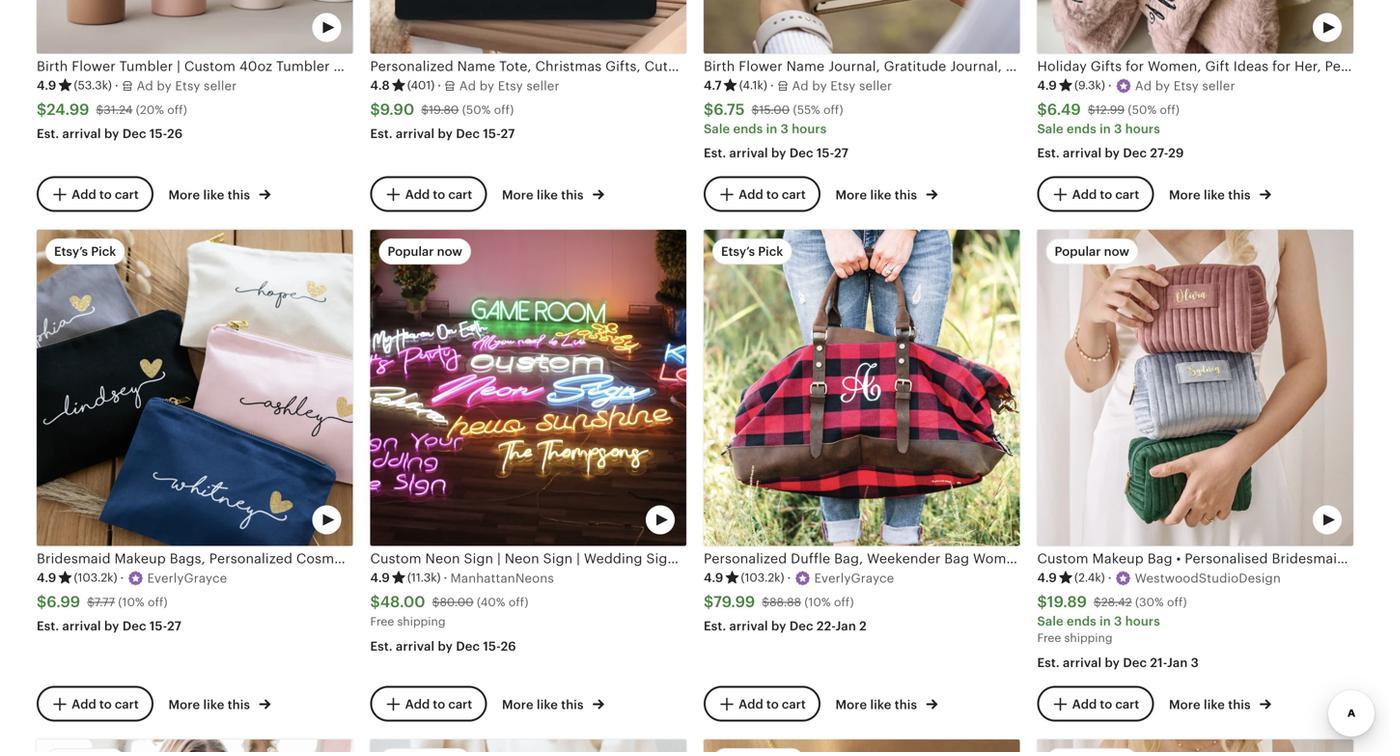 Task type: locate. For each thing, give the bounding box(es) containing it.
1 horizontal spatial free
[[1037, 631, 1061, 644]]

more like this link for 24.99
[[168, 184, 271, 204]]

(103.2k) up $ 79.99 $ 88.88 (10% off)
[[741, 571, 784, 584]]

by
[[104, 126, 119, 141], [438, 126, 453, 141], [771, 146, 786, 160], [1105, 146, 1120, 160], [104, 619, 119, 633], [771, 619, 786, 633], [438, 639, 453, 653], [1105, 655, 1120, 670]]

now
[[437, 244, 462, 259], [1104, 244, 1130, 259]]

add to cart button for 6.75
[[704, 176, 820, 212]]

4.9 up 6.99
[[37, 571, 56, 585]]

to for 6.99
[[99, 697, 112, 712]]

off) inside $ 79.99 $ 88.88 (10% off)
[[834, 596, 854, 609]]

shipping inside $ 19.89 $ 28.42 (30% off) sale ends in 3 hours free shipping
[[1064, 631, 1113, 644]]

15- down (20%
[[150, 126, 167, 141]]

monogrammed vest personalized gifts for her a11 image
[[37, 739, 353, 752]]

in inside the $ 6.75 $ 15.00 (55% off) sale ends in 3 hours est. arrival by dec 15-27
[[766, 122, 778, 136]]

$ up est. arrival by dec 22-jan 2
[[762, 596, 769, 609]]

$ down (11.3k)
[[432, 596, 440, 609]]

off) inside $ 24.99 $ 31.24 (20% off)
[[167, 103, 187, 116]]

0 vertical spatial shipping
[[397, 615, 446, 628]]

by down the 12.99
[[1105, 146, 1120, 160]]

· right (2.4k)
[[1108, 571, 1112, 585]]

est. arrival by dec 21-jan 3
[[1037, 655, 1199, 670]]

1 horizontal spatial 27
[[501, 126, 515, 141]]

est. arrival by dec 22-jan 2
[[704, 619, 867, 633]]

0 vertical spatial jan
[[836, 619, 856, 633]]

ends inside the $ 6.49 $ 12.99 (50% off) sale ends in 3 hours est. arrival by dec 27-29
[[1067, 122, 1097, 136]]

1 horizontal spatial (10%
[[804, 596, 831, 609]]

ends inside $ 19.89 $ 28.42 (30% off) sale ends in 3 hours free shipping
[[1067, 614, 1097, 628]]

sale
[[704, 122, 730, 136], [1037, 122, 1064, 136], [1037, 614, 1064, 628]]

2 vertical spatial 27
[[167, 619, 182, 633]]

to for 9.90
[[433, 187, 445, 202]]

by down 15.00
[[771, 146, 786, 160]]

this for 79.99
[[895, 698, 917, 712]]

more like this link for 79.99
[[836, 694, 938, 714]]

(9.3k)
[[1074, 79, 1105, 92]]

1 horizontal spatial pick
[[758, 244, 783, 259]]

$ down (53.3k)
[[96, 103, 104, 116]]

4.9 up 79.99
[[704, 571, 724, 585]]

sale down 19.89
[[1037, 614, 1064, 628]]

2 etsy's pick from the left
[[721, 244, 783, 259]]

free
[[370, 615, 394, 628], [1037, 631, 1061, 644]]

more like this link for 6.99
[[168, 694, 271, 714]]

26
[[167, 126, 183, 141], [501, 639, 516, 653]]

est. down 79.99
[[704, 619, 726, 633]]

off) inside "$ 48.00 $ 80.00 (40% off) free shipping"
[[509, 596, 529, 609]]

26 down $ 24.99 $ 31.24 (20% off)
[[167, 126, 183, 141]]

1 (10% from the left
[[118, 596, 145, 609]]

off) right (40%
[[509, 596, 529, 609]]

this for 48.00
[[561, 698, 584, 712]]

hours down (55%
[[792, 122, 827, 136]]

$
[[37, 101, 47, 118], [370, 101, 380, 118], [704, 101, 714, 118], [1037, 101, 1047, 118], [96, 103, 104, 116], [421, 103, 429, 116], [752, 103, 759, 116], [1088, 103, 1095, 116], [37, 593, 47, 611], [370, 593, 380, 611], [704, 593, 713, 611], [1037, 593, 1047, 611], [87, 596, 94, 609], [432, 596, 440, 609], [762, 596, 769, 609], [1094, 596, 1101, 609]]

this for 9.90
[[561, 188, 584, 202]]

3 down 28.42
[[1114, 614, 1122, 628]]

2 now from the left
[[1104, 244, 1130, 259]]

more for 6.99
[[168, 698, 200, 712]]

est. arrival by dec 15-27 down '19.80'
[[370, 126, 515, 141]]

dec left 27-
[[1123, 146, 1147, 160]]

off) inside "$ 6.99 $ 7.77 (10% off)"
[[148, 596, 168, 609]]

to for 24.99
[[99, 187, 112, 202]]

15- for 24.99
[[150, 126, 167, 141]]

off) inside $ 19.89 $ 28.42 (30% off) sale ends in 3 hours free shipping
[[1167, 596, 1187, 609]]

product video element for 19.89
[[1037, 230, 1353, 546]]

off) inside $ 9.90 $ 19.80 (50% off)
[[494, 103, 514, 116]]

0 horizontal spatial etsy's
[[54, 244, 88, 259]]

ends
[[733, 122, 763, 136], [1067, 122, 1097, 136], [1067, 614, 1097, 628]]

this
[[228, 188, 250, 202], [561, 188, 584, 202], [895, 188, 917, 202], [1228, 188, 1251, 202], [228, 698, 250, 712], [561, 698, 584, 712], [895, 698, 917, 712], [1228, 698, 1251, 712]]

like
[[203, 188, 224, 202], [537, 188, 558, 202], [870, 188, 892, 202], [1204, 188, 1225, 202], [203, 698, 224, 712], [537, 698, 558, 712], [870, 698, 892, 712], [1204, 698, 1225, 712]]

0 vertical spatial free
[[370, 615, 394, 628]]

hours inside the $ 6.49 $ 12.99 (50% off) sale ends in 3 hours est. arrival by dec 27-29
[[1125, 122, 1160, 136]]

0 horizontal spatial free
[[370, 615, 394, 628]]

0 horizontal spatial (10%
[[118, 596, 145, 609]]

off) up 29
[[1160, 103, 1180, 116]]

product video element
[[37, 0, 353, 53], [1037, 0, 1353, 53], [37, 230, 353, 546], [370, 230, 686, 546], [1037, 230, 1353, 546], [704, 739, 1020, 752], [1037, 739, 1353, 752]]

hours for 19.89
[[1125, 614, 1160, 628]]

more like this
[[168, 188, 253, 202], [502, 188, 587, 202], [836, 188, 920, 202], [1169, 188, 1254, 202], [168, 698, 253, 712], [502, 698, 587, 712], [836, 698, 920, 712], [1169, 698, 1254, 712]]

(10% inside "$ 6.99 $ 7.77 (10% off)"
[[118, 596, 145, 609]]

(50% inside the $ 6.49 $ 12.99 (50% off) sale ends in 3 hours est. arrival by dec 27-29
[[1128, 103, 1157, 116]]

to for 48.00
[[433, 697, 445, 712]]

hours
[[792, 122, 827, 136], [1125, 122, 1160, 136], [1125, 614, 1160, 628]]

more like this link for 9.90
[[502, 184, 604, 204]]

in for 6.49
[[1100, 122, 1111, 136]]

off) right (30%
[[1167, 596, 1187, 609]]

(10% right 7.77
[[118, 596, 145, 609]]

est. arrival by dec 15-27 for 6.99
[[37, 619, 182, 633]]

off)
[[167, 103, 187, 116], [494, 103, 514, 116], [823, 103, 843, 116], [1160, 103, 1180, 116], [148, 596, 168, 609], [509, 596, 529, 609], [834, 596, 854, 609], [1167, 596, 1187, 609]]

$ 48.00 $ 80.00 (40% off) free shipping
[[370, 593, 529, 628]]

off) up 22-
[[834, 596, 854, 609]]

0 horizontal spatial (103.2k)
[[74, 571, 117, 584]]

off) for 6.75
[[823, 103, 843, 116]]

more like this for 6.99
[[168, 698, 253, 712]]

in inside $ 19.89 $ 28.42 (30% off) sale ends in 3 hours free shipping
[[1100, 614, 1111, 628]]

(50% right '19.80'
[[462, 103, 491, 116]]

22-
[[817, 619, 836, 633]]

hours inside the $ 6.75 $ 15.00 (55% off) sale ends in 3 hours est. arrival by dec 15-27
[[792, 122, 827, 136]]

· for 48.00
[[444, 571, 447, 585]]

$ 19.89 $ 28.42 (30% off) sale ends in 3 hours free shipping
[[1037, 593, 1187, 644]]

·
[[115, 78, 119, 93], [438, 78, 441, 93], [770, 78, 774, 93], [1108, 78, 1112, 93], [120, 571, 124, 585], [444, 571, 447, 585], [787, 571, 791, 585], [1108, 571, 1112, 585]]

like for 6.75
[[870, 188, 892, 202]]

add to cart for 9.90
[[405, 187, 472, 202]]

(50% right the 12.99
[[1128, 103, 1157, 116]]

est. inside the $ 6.49 $ 12.99 (50% off) sale ends in 3 hours est. arrival by dec 27-29
[[1037, 146, 1060, 160]]

· up "$ 6.99 $ 7.77 (10% off)"
[[120, 571, 124, 585]]

hours up 27-
[[1125, 122, 1160, 136]]

off) for 6.49
[[1160, 103, 1180, 116]]

now for 48.00
[[437, 244, 462, 259]]

1 (50% from the left
[[462, 103, 491, 116]]

shipping up est. arrival by dec 21-jan 3
[[1064, 631, 1113, 644]]

dec
[[122, 126, 146, 141], [456, 126, 480, 141], [790, 146, 813, 160], [1123, 146, 1147, 160], [122, 619, 146, 633], [790, 619, 813, 633], [456, 639, 480, 653], [1123, 655, 1147, 670]]

2 popular from the left
[[1055, 244, 1101, 259]]

1 vertical spatial shipping
[[1064, 631, 1113, 644]]

by down $ 19.89 $ 28.42 (30% off) sale ends in 3 hours free shipping
[[1105, 655, 1120, 670]]

(10% up 22-
[[804, 596, 831, 609]]

cart for 6.99
[[115, 697, 139, 712]]

in down 15.00
[[766, 122, 778, 136]]

add to cart for 19.89
[[1072, 697, 1139, 712]]

off) for 24.99
[[167, 103, 187, 116]]

1 horizontal spatial popular now
[[1055, 244, 1130, 259]]

cart up "custom collar and sleeve embroidered hoodie, embroidered mom mama grandmother hoodie with kids names kids names, personalized embroidered" image
[[448, 697, 472, 712]]

4.9 up 19.89
[[1037, 571, 1057, 585]]

$ right 6.99
[[87, 596, 94, 609]]

personalized name tote, christmas gifts, cute gift for her, custom shoulder bag, reusable grocery bag, initial tote bag, custom canvas tote image
[[370, 0, 686, 53]]

0 horizontal spatial etsy's pick
[[54, 244, 116, 259]]

to for 6.75
[[766, 187, 779, 202]]

1 vertical spatial est. arrival by dec 15-27
[[37, 619, 182, 633]]

sale inside the $ 6.49 $ 12.99 (50% off) sale ends in 3 hours est. arrival by dec 27-29
[[1037, 122, 1064, 136]]

more like this link for 19.89
[[1169, 694, 1271, 714]]

19.89
[[1047, 593, 1087, 611]]

dec down (20%
[[122, 126, 146, 141]]

arrival down 6.49
[[1063, 146, 1102, 160]]

0 horizontal spatial popular
[[388, 244, 434, 259]]

0 horizontal spatial now
[[437, 244, 462, 259]]

ends down 6.49
[[1067, 122, 1097, 136]]

(10%
[[118, 596, 145, 609], [804, 596, 831, 609]]

3
[[781, 122, 789, 136], [1114, 122, 1122, 136], [1114, 614, 1122, 628], [1191, 655, 1199, 670]]

0 horizontal spatial pick
[[91, 244, 116, 259]]

etsy's pick
[[54, 244, 116, 259], [721, 244, 783, 259]]

more like this for 24.99
[[168, 188, 253, 202]]

3 inside the $ 6.49 $ 12.99 (50% off) sale ends in 3 hours est. arrival by dec 27-29
[[1114, 122, 1122, 136]]

1 etsy's pick from the left
[[54, 244, 116, 259]]

(103.2k) for 79.99
[[741, 571, 784, 584]]

(401)
[[407, 79, 435, 92]]

1 now from the left
[[437, 244, 462, 259]]

3 down 15.00
[[781, 122, 789, 136]]

(50% inside $ 9.90 $ 19.80 (50% off)
[[462, 103, 491, 116]]

cart up monogrammed vest personalized gifts for her a11 image
[[115, 697, 139, 712]]

4.9
[[37, 78, 56, 93], [1037, 78, 1057, 93], [37, 571, 56, 585], [370, 571, 390, 585], [704, 571, 724, 585], [1037, 571, 1057, 585]]

4.9 up 6.49
[[1037, 78, 1057, 93]]

add to cart button for 6.99
[[37, 686, 153, 722]]

3 inside the $ 6.75 $ 15.00 (55% off) sale ends in 3 hours est. arrival by dec 15-27
[[781, 122, 789, 136]]

off) right (55%
[[823, 103, 843, 116]]

custom collar and sleeve embroidered hoodie, embroidered mom mama grandmother hoodie with kids names kids names, personalized embroidered image
[[370, 739, 686, 752]]

0 vertical spatial est. arrival by dec 15-27
[[370, 126, 515, 141]]

0 horizontal spatial popular now
[[388, 244, 462, 259]]

0 vertical spatial 26
[[167, 126, 183, 141]]

27
[[501, 126, 515, 141], [834, 146, 849, 160], [167, 619, 182, 633]]

· right the (4.1k)
[[770, 78, 774, 93]]

est. arrival by dec 15-27
[[370, 126, 515, 141], [37, 619, 182, 633]]

ends inside the $ 6.75 $ 15.00 (55% off) sale ends in 3 hours est. arrival by dec 15-27
[[733, 122, 763, 136]]

1 horizontal spatial 26
[[501, 639, 516, 653]]

add for 24.99
[[72, 187, 96, 202]]

1 vertical spatial jan
[[1167, 655, 1188, 670]]

$ inside $ 9.90 $ 19.80 (50% off)
[[421, 103, 429, 116]]

cart down the $ 6.49 $ 12.99 (50% off) sale ends in 3 hours est. arrival by dec 27-29
[[1115, 187, 1139, 202]]

(10% inside $ 79.99 $ 88.88 (10% off)
[[804, 596, 831, 609]]

$ inside $ 79.99 $ 88.88 (10% off)
[[762, 596, 769, 609]]

(50% for 6.49
[[1128, 103, 1157, 116]]

in down 28.42
[[1100, 614, 1111, 628]]

off) for 6.99
[[148, 596, 168, 609]]

cart down the $ 6.75 $ 15.00 (55% off) sale ends in 3 hours est. arrival by dec 15-27
[[782, 187, 806, 202]]

like for 9.90
[[537, 188, 558, 202]]

0 horizontal spatial 26
[[167, 126, 183, 141]]

6.49
[[1047, 101, 1081, 118]]

add
[[72, 187, 96, 202], [405, 187, 430, 202], [739, 187, 763, 202], [1072, 187, 1097, 202], [72, 697, 96, 712], [405, 697, 430, 712], [739, 697, 763, 712], [1072, 697, 1097, 712]]

sale inside $ 19.89 $ 28.42 (30% off) sale ends in 3 hours free shipping
[[1037, 614, 1064, 628]]

more like this for 79.99
[[836, 698, 920, 712]]

1 (103.2k) from the left
[[74, 571, 117, 584]]

(40%
[[477, 596, 505, 609]]

48.00
[[380, 593, 425, 611]]

dec inside the $ 6.49 $ 12.99 (50% off) sale ends in 3 hours est. arrival by dec 27-29
[[1123, 146, 1147, 160]]

add to cart button
[[37, 176, 153, 212], [370, 176, 487, 212], [704, 176, 820, 212], [1037, 176, 1154, 212], [37, 686, 153, 722], [370, 686, 487, 722], [704, 686, 820, 722], [1037, 686, 1154, 722]]

6.99
[[47, 593, 80, 611]]

est. arrival by dec 15-26 down $ 24.99 $ 31.24 (20% off)
[[37, 126, 183, 141]]

more like this for 6.75
[[836, 188, 920, 202]]

ends for 19.89
[[1067, 614, 1097, 628]]

2 (50% from the left
[[1128, 103, 1157, 116]]

add to cart button for 6.49
[[1037, 176, 1154, 212]]

· for 6.75
[[770, 78, 774, 93]]

this for 24.99
[[228, 188, 250, 202]]

jan left the 2
[[836, 619, 856, 633]]

cart down 31.24 at the left of the page
[[115, 187, 139, 202]]

$ inside "$ 6.99 $ 7.77 (10% off)"
[[87, 596, 94, 609]]

3 down the 12.99
[[1114, 122, 1122, 136]]

2 (103.2k) from the left
[[741, 571, 784, 584]]

1 vertical spatial custom makeup bag • personalised bridesmaid gifts • wedding gift • travel toiletry bag • cosmetic bag • birthday gift • wedding favors image
[[1037, 739, 1353, 752]]

0 horizontal spatial shipping
[[397, 615, 446, 628]]

cart down est. arrival by dec 22-jan 2
[[782, 697, 806, 712]]

cart for 48.00
[[448, 697, 472, 712]]

hours inside $ 19.89 $ 28.42 (30% off) sale ends in 3 hours free shipping
[[1125, 614, 1160, 628]]

add for 48.00
[[405, 697, 430, 712]]

$ left the 12.99
[[1037, 101, 1047, 118]]

etsy's
[[54, 244, 88, 259], [721, 244, 755, 259]]

0 horizontal spatial jan
[[836, 619, 856, 633]]

personalized handmade women gold name necklace,  minimalist christmas gift for her,  personalized gift for women who has everything image
[[704, 739, 1020, 752]]

by down $ 79.99 $ 88.88 (10% off)
[[771, 619, 786, 633]]

2 popular now from the left
[[1055, 244, 1130, 259]]

sale for 19.89
[[1037, 614, 1064, 628]]

· up 88.88
[[787, 571, 791, 585]]

add for 6.99
[[72, 697, 96, 712]]

arrival
[[62, 126, 101, 141], [396, 126, 435, 141], [729, 146, 768, 160], [1063, 146, 1102, 160], [62, 619, 101, 633], [729, 619, 768, 633], [396, 639, 435, 653], [1063, 655, 1102, 670]]

est. arrival by dec 15-26
[[37, 126, 183, 141], [370, 639, 516, 653]]

off) for 48.00
[[509, 596, 529, 609]]

4.9 up '48.00' on the left of the page
[[370, 571, 390, 585]]

dec down (55%
[[790, 146, 813, 160]]

est. down 6.75
[[704, 146, 726, 160]]

1 vertical spatial 27
[[834, 146, 849, 160]]

cart down '19.80'
[[448, 187, 472, 202]]

29
[[1168, 146, 1184, 160]]

1 horizontal spatial now
[[1104, 244, 1130, 259]]

1 vertical spatial free
[[1037, 631, 1061, 644]]

add for 79.99
[[739, 697, 763, 712]]

est. down 9.90
[[370, 126, 393, 141]]

arrival down 79.99
[[729, 619, 768, 633]]

80.00
[[440, 596, 474, 609]]

in
[[766, 122, 778, 136], [1100, 122, 1111, 136], [1100, 614, 1111, 628]]

1 vertical spatial est. arrival by dec 15-26
[[370, 639, 516, 653]]

cart for 6.49
[[1115, 187, 1139, 202]]

1 popular now from the left
[[388, 244, 462, 259]]

15- down (55%
[[817, 146, 834, 160]]

cart
[[115, 187, 139, 202], [448, 187, 472, 202], [782, 187, 806, 202], [1115, 187, 1139, 202], [115, 697, 139, 712], [448, 697, 472, 712], [782, 697, 806, 712], [1115, 697, 1139, 712]]

4.9 for 6.99
[[37, 571, 56, 585]]

21-
[[1150, 655, 1167, 670]]

dec left 21-
[[1123, 655, 1147, 670]]

0 horizontal spatial est. arrival by dec 15-27
[[37, 619, 182, 633]]

like for 6.99
[[203, 698, 224, 712]]

1 horizontal spatial etsy's pick
[[721, 244, 783, 259]]

by down $ 24.99 $ 31.24 (20% off)
[[104, 126, 119, 141]]

in inside the $ 6.49 $ 12.99 (50% off) sale ends in 3 hours est. arrival by dec 27-29
[[1100, 122, 1111, 136]]

off) inside the $ 6.49 $ 12.99 (50% off) sale ends in 3 hours est. arrival by dec 27-29
[[1160, 103, 1180, 116]]

to
[[99, 187, 112, 202], [433, 187, 445, 202], [766, 187, 779, 202], [1100, 187, 1112, 202], [99, 697, 112, 712], [433, 697, 445, 712], [766, 697, 779, 712], [1100, 697, 1112, 712]]

cart for 24.99
[[115, 187, 139, 202]]

add to cart for 48.00
[[405, 697, 472, 712]]

· right (53.3k)
[[115, 78, 119, 93]]

more for 79.99
[[836, 698, 867, 712]]

dec inside the $ 6.75 $ 15.00 (55% off) sale ends in 3 hours est. arrival by dec 15-27
[[790, 146, 813, 160]]

12.99
[[1095, 103, 1125, 116]]

cart down est. arrival by dec 21-jan 3
[[1115, 697, 1139, 712]]

by inside the $ 6.49 $ 12.99 (50% off) sale ends in 3 hours est. arrival by dec 27-29
[[1105, 146, 1120, 160]]

15-
[[150, 126, 167, 141], [483, 126, 501, 141], [817, 146, 834, 160], [150, 619, 167, 633], [483, 639, 501, 653]]

add for 6.49
[[1072, 187, 1097, 202]]

sale inside the $ 6.75 $ 15.00 (55% off) sale ends in 3 hours est. arrival by dec 15-27
[[704, 122, 730, 136]]

4.9 up 24.99 at left top
[[37, 78, 56, 93]]

jan down $ 19.89 $ 28.42 (30% off) sale ends in 3 hours free shipping
[[1167, 655, 1188, 670]]

1 horizontal spatial popular
[[1055, 244, 1101, 259]]

1 horizontal spatial (103.2k)
[[741, 571, 784, 584]]

hours down (30%
[[1125, 614, 1160, 628]]

shipping
[[397, 615, 446, 628], [1064, 631, 1113, 644]]

0 vertical spatial 27
[[501, 126, 515, 141]]

ends down 6.75
[[733, 122, 763, 136]]

15- down "$ 6.99 $ 7.77 (10% off)"
[[150, 619, 167, 633]]

personalized duffle bag, weekender bag women, buffalo plaid duffle bag women, personalized gift for her, christmas gift r8 image
[[704, 230, 1020, 546]]

(10% for 6.99
[[118, 596, 145, 609]]

est. arrival by dec 15-27 down 7.77
[[37, 619, 182, 633]]

19.80
[[429, 103, 459, 116]]

1 horizontal spatial etsy's
[[721, 244, 755, 259]]

more like this link
[[168, 184, 271, 204], [502, 184, 604, 204], [836, 184, 938, 204], [1169, 184, 1271, 204], [168, 694, 271, 714], [502, 694, 604, 714], [836, 694, 938, 714], [1169, 694, 1271, 714]]

(103.2k) for 6.99
[[74, 571, 117, 584]]

1 popular from the left
[[388, 244, 434, 259]]

3 inside $ 19.89 $ 28.42 (30% off) sale ends in 3 hours free shipping
[[1114, 614, 1122, 628]]

free down 19.89
[[1037, 631, 1061, 644]]

0 horizontal spatial (50%
[[462, 103, 491, 116]]

sale down 6.75
[[704, 122, 730, 136]]

this for 19.89
[[1228, 698, 1251, 712]]

1 horizontal spatial est. arrival by dec 15-27
[[370, 126, 515, 141]]

popular now
[[388, 244, 462, 259], [1055, 244, 1130, 259]]

15.00
[[759, 103, 790, 116]]

free inside "$ 48.00 $ 80.00 (40% off) free shipping"
[[370, 615, 394, 628]]

off) inside the $ 6.75 $ 15.00 (55% off) sale ends in 3 hours est. arrival by dec 15-27
[[823, 103, 843, 116]]

est.
[[37, 126, 59, 141], [370, 126, 393, 141], [704, 146, 726, 160], [1037, 146, 1060, 160], [37, 619, 59, 633], [704, 619, 726, 633], [370, 639, 393, 653], [1037, 655, 1060, 670]]

26 down (40%
[[501, 639, 516, 653]]

0 vertical spatial custom makeup bag • personalised bridesmaid gifts • wedding gift • travel toiletry bag • cosmetic bag • birthday gift • wedding favors image
[[1037, 230, 1353, 546]]

1 horizontal spatial shipping
[[1064, 631, 1113, 644]]

popular now for 48.00
[[388, 244, 462, 259]]

off) right 7.77
[[148, 596, 168, 609]]

$ inside $ 24.99 $ 31.24 (20% off)
[[96, 103, 104, 116]]

est. arrival by dec 15-26 down "$ 48.00 $ 80.00 (40% off) free shipping"
[[370, 639, 516, 653]]

more
[[168, 188, 200, 202], [502, 188, 534, 202], [836, 188, 867, 202], [1169, 188, 1201, 202], [168, 698, 200, 712], [502, 698, 534, 712], [836, 698, 867, 712], [1169, 698, 1201, 712]]

add to cart for 6.75
[[739, 187, 806, 202]]

$ left 80.00
[[370, 593, 380, 611]]

· right (11.3k)
[[444, 571, 447, 585]]

(50%
[[462, 103, 491, 116], [1128, 103, 1157, 116]]

by inside the $ 6.75 $ 15.00 (55% off) sale ends in 3 hours est. arrival by dec 15-27
[[771, 146, 786, 160]]

popular
[[388, 244, 434, 259], [1055, 244, 1101, 259]]

4.9 for 48.00
[[370, 571, 390, 585]]

custom makeup bag • personalised bridesmaid gifts • wedding gift • travel toiletry bag • cosmetic bag • birthday gift • wedding favors image
[[1037, 230, 1353, 546], [1037, 739, 1353, 752]]

bridesmaid makeup bags, personalized cosmetic bags, bridesmaid proposal gifts, make up bag (br036) image
[[37, 230, 353, 546]]

· right (9.3k) on the top of page
[[1108, 78, 1112, 93]]

1 horizontal spatial jan
[[1167, 655, 1188, 670]]

0 horizontal spatial 27
[[167, 619, 182, 633]]

jan
[[836, 619, 856, 633], [1167, 655, 1188, 670]]

· right (401) at the top left
[[438, 78, 441, 93]]

jan for 22-
[[836, 619, 856, 633]]

2 (10% from the left
[[804, 596, 831, 609]]

add to cart
[[72, 187, 139, 202], [405, 187, 472, 202], [739, 187, 806, 202], [1072, 187, 1139, 202], [72, 697, 139, 712], [405, 697, 472, 712], [739, 697, 806, 712], [1072, 697, 1139, 712]]

ends for 6.49
[[1067, 122, 1097, 136]]

0 vertical spatial est. arrival by dec 15-26
[[37, 126, 183, 141]]

1 horizontal spatial (50%
[[1128, 103, 1157, 116]]

2 horizontal spatial 27
[[834, 146, 849, 160]]

popular for 48.00
[[388, 244, 434, 259]]

(103.2k)
[[74, 571, 117, 584], [741, 571, 784, 584]]

(4.1k)
[[739, 79, 767, 92]]

pick
[[91, 244, 116, 259], [758, 244, 783, 259]]



Task type: vqa. For each thing, say whether or not it's contained in the screenshot.
· related to 19.89
yes



Task type: describe. For each thing, give the bounding box(es) containing it.
like for 79.99
[[870, 698, 892, 712]]

(11.3k)
[[407, 571, 441, 584]]

add to cart button for 9.90
[[370, 176, 487, 212]]

sale for 6.49
[[1037, 122, 1064, 136]]

arrival down 9.90
[[396, 126, 435, 141]]

more like this for 19.89
[[1169, 698, 1254, 712]]

est. down 19.89
[[1037, 655, 1060, 670]]

by down "$ 48.00 $ 80.00 (40% off) free shipping"
[[438, 639, 453, 653]]

3 right 21-
[[1191, 655, 1199, 670]]

cart for 6.75
[[782, 187, 806, 202]]

27 inside the $ 6.75 $ 15.00 (55% off) sale ends in 3 hours est. arrival by dec 15-27
[[834, 146, 849, 160]]

dec left 22-
[[790, 619, 813, 633]]

more like this link for 6.75
[[836, 184, 938, 204]]

arrival down $ 19.89 $ 28.42 (30% off) sale ends in 3 hours free shipping
[[1063, 655, 1102, 670]]

est. inside the $ 6.75 $ 15.00 (55% off) sale ends in 3 hours est. arrival by dec 15-27
[[704, 146, 726, 160]]

4.9 for 6.49
[[1037, 78, 1057, 93]]

add to cart for 24.99
[[72, 187, 139, 202]]

this for 6.75
[[895, 188, 917, 202]]

$ 6.99 $ 7.77 (10% off)
[[37, 593, 168, 611]]

more like this for 48.00
[[502, 698, 587, 712]]

4.9 for 19.89
[[1037, 571, 1057, 585]]

15- down (40%
[[483, 639, 501, 653]]

1 etsy's from the left
[[54, 244, 88, 259]]

this for 6.49
[[1228, 188, 1251, 202]]

$ 24.99 $ 31.24 (20% off)
[[37, 101, 187, 118]]

by down '19.80'
[[438, 126, 453, 141]]

7.77
[[94, 596, 115, 609]]

(10% for 79.99
[[804, 596, 831, 609]]

31.24
[[104, 103, 133, 116]]

arrival down '48.00' on the left of the page
[[396, 639, 435, 653]]

$ down (9.3k) on the top of page
[[1088, 103, 1095, 116]]

popular now for 19.89
[[1055, 244, 1130, 259]]

3 for 19.89
[[1114, 614, 1122, 628]]

add to cart for 79.99
[[739, 697, 806, 712]]

to for 79.99
[[766, 697, 779, 712]]

est. down 24.99 at left top
[[37, 126, 59, 141]]

now for 19.89
[[1104, 244, 1130, 259]]

more like this link for 48.00
[[502, 694, 604, 714]]

15- for 6.99
[[150, 619, 167, 633]]

0 horizontal spatial est. arrival by dec 15-26
[[37, 126, 183, 141]]

$ left 7.77
[[37, 593, 47, 611]]

shipping inside "$ 48.00 $ 80.00 (40% off) free shipping"
[[397, 615, 446, 628]]

more for 48.00
[[502, 698, 534, 712]]

· for 6.49
[[1108, 78, 1112, 93]]

by down 7.77
[[104, 619, 119, 633]]

$ 6.49 $ 12.99 (50% off) sale ends in 3 hours est. arrival by dec 27-29
[[1037, 101, 1184, 160]]

1 custom makeup bag • personalised bridesmaid gifts • wedding gift • travel toiletry bag • cosmetic bag • birthday gift • wedding favors image from the top
[[1037, 230, 1353, 546]]

3 for 6.75
[[781, 122, 789, 136]]

$ down 4.8
[[370, 101, 380, 118]]

add to cart button for 19.89
[[1037, 686, 1154, 722]]

add to cart for 6.99
[[72, 697, 139, 712]]

off) for 9.90
[[494, 103, 514, 116]]

15- inside the $ 6.75 $ 15.00 (55% off) sale ends in 3 hours est. arrival by dec 15-27
[[817, 146, 834, 160]]

1 horizontal spatial est. arrival by dec 15-26
[[370, 639, 516, 653]]

$ 9.90 $ 19.80 (50% off)
[[370, 101, 514, 118]]

$ left 28.42
[[1037, 593, 1047, 611]]

$ down the (4.1k)
[[752, 103, 759, 116]]

79.99
[[713, 593, 755, 611]]

more for 24.99
[[168, 188, 200, 202]]

product video element for 48.00
[[370, 230, 686, 546]]

(50% for 9.90
[[462, 103, 491, 116]]

4.8
[[370, 78, 390, 93]]

free inside $ 19.89 $ 28.42 (30% off) sale ends in 3 hours free shipping
[[1037, 631, 1061, 644]]

more for 6.75
[[836, 188, 867, 202]]

15- for 9.90
[[483, 126, 501, 141]]

3 for 6.49
[[1114, 122, 1122, 136]]

sale for 6.75
[[704, 122, 730, 136]]

like for 24.99
[[203, 188, 224, 202]]

more for 6.49
[[1169, 188, 1201, 202]]

more like this for 9.90
[[502, 188, 587, 202]]

in for 6.75
[[766, 122, 778, 136]]

birth flower name journal, gratitude journal, personalized journal, prayer journal, journal personalized, self care journal wellness journal image
[[704, 0, 1020, 53]]

est. down '48.00' on the left of the page
[[370, 639, 393, 653]]

this for 6.99
[[228, 698, 250, 712]]

28.42
[[1101, 596, 1132, 609]]

$ down 4.7
[[704, 101, 714, 118]]

4.7
[[704, 78, 722, 93]]

dec down "$ 48.00 $ 80.00 (40% off) free shipping"
[[456, 639, 480, 653]]

2 etsy's from the left
[[721, 244, 755, 259]]

6.75
[[714, 101, 745, 118]]

· for 9.90
[[438, 78, 441, 93]]

add for 19.89
[[1072, 697, 1097, 712]]

· for 79.99
[[787, 571, 791, 585]]

2 custom makeup bag • personalised bridesmaid gifts • wedding gift • travel toiletry bag • cosmetic bag • birthday gift • wedding favors image from the top
[[1037, 739, 1353, 752]]

like for 6.49
[[1204, 188, 1225, 202]]

product video element for 6.99
[[37, 230, 353, 546]]

(2.4k)
[[1074, 571, 1105, 584]]

(20%
[[136, 103, 164, 116]]

dec down '19.80'
[[456, 126, 480, 141]]

arrival down 24.99 at left top
[[62, 126, 101, 141]]

24.99
[[47, 101, 89, 118]]

ends for 6.75
[[733, 122, 763, 136]]

$ 79.99 $ 88.88 (10% off)
[[704, 593, 854, 611]]

birth flower tumbler | custom 40oz tumbler with handle & straw | personalized travel cup | holiday gifts for best friend | bridesmaid gifts image
[[37, 0, 353, 53]]

jan for 21-
[[1167, 655, 1188, 670]]

cart for 9.90
[[448, 187, 472, 202]]

arrival down 6.99
[[62, 619, 101, 633]]

4.9 for 79.99
[[704, 571, 724, 585]]

add to cart button for 79.99
[[704, 686, 820, 722]]

like for 48.00
[[537, 698, 558, 712]]

to for 19.89
[[1100, 697, 1112, 712]]

product video element for 24.99
[[37, 0, 353, 53]]

9.90
[[380, 101, 414, 118]]

off) for 19.89
[[1167, 596, 1187, 609]]

product video element for 6.49
[[1037, 0, 1353, 53]]

cart for 79.99
[[782, 697, 806, 712]]

1 pick from the left
[[91, 244, 116, 259]]

add to cart for 6.49
[[1072, 187, 1139, 202]]

2 pick from the left
[[758, 244, 783, 259]]

4.9 for 24.99
[[37, 78, 56, 93]]

1 vertical spatial 26
[[501, 639, 516, 653]]

27-
[[1150, 146, 1168, 160]]

holiday gifts for women, gift ideas for her, personalized gifts for women, custom fluffy slippers, birthday gifts for her, christmas gift image
[[1037, 0, 1353, 53]]

(55%
[[793, 103, 820, 116]]

add for 6.75
[[739, 187, 763, 202]]

est. down 6.99
[[37, 619, 59, 633]]

dec down "$ 6.99 $ 7.77 (10% off)"
[[122, 619, 146, 633]]

88.88
[[769, 596, 801, 609]]

(30%
[[1135, 596, 1164, 609]]

add to cart button for 24.99
[[37, 176, 153, 212]]

$ 6.75 $ 15.00 (55% off) sale ends in 3 hours est. arrival by dec 15-27
[[704, 101, 849, 160]]

more for 19.89
[[1169, 698, 1201, 712]]

custom neon sign | neon sign | wedding signs | name neon sign | led neon light sign | wedding bridesmaid gifts | wall decor | home decor image
[[370, 230, 686, 546]]

hours for 6.49
[[1125, 122, 1160, 136]]

(53.3k)
[[74, 79, 112, 92]]

arrival inside the $ 6.49 $ 12.99 (50% off) sale ends in 3 hours est. arrival by dec 27-29
[[1063, 146, 1102, 160]]

$ left 88.88
[[704, 593, 713, 611]]

2
[[859, 619, 867, 633]]

$ left 31.24 at the left of the page
[[37, 101, 47, 118]]

$ down (2.4k)
[[1094, 596, 1101, 609]]

arrival inside the $ 6.75 $ 15.00 (55% off) sale ends in 3 hours est. arrival by dec 15-27
[[729, 146, 768, 160]]

like for 19.89
[[1204, 698, 1225, 712]]

· for 6.99
[[120, 571, 124, 585]]

· for 19.89
[[1108, 571, 1112, 585]]

add for 9.90
[[405, 187, 430, 202]]



